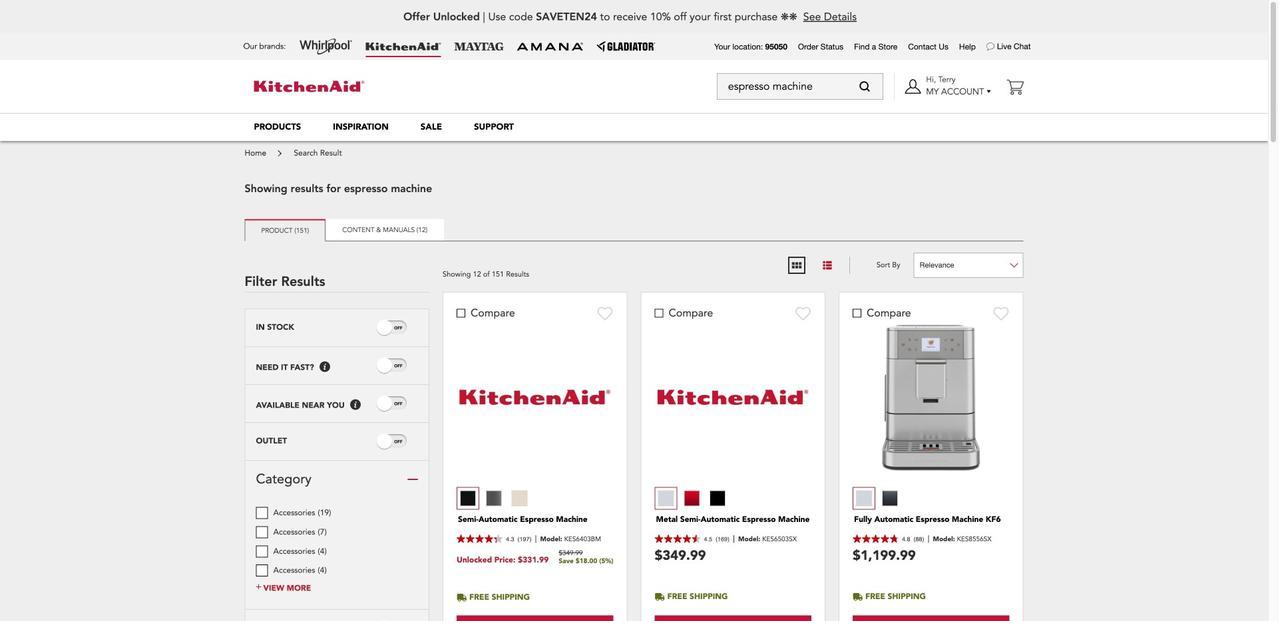 Task type: describe. For each thing, give the bounding box(es) containing it.
amana image
[[517, 42, 584, 51]]

whirlpool image
[[299, 39, 353, 55]]

available near you element
[[256, 401, 345, 411]]

in stock filter is off switch
[[394, 325, 403, 332]]

need it fast? filter is off switch
[[394, 363, 403, 370]]

empire red image
[[684, 491, 700, 507]]

tooltip for need it fast? element
[[319, 362, 330, 373]]

sale element
[[421, 121, 442, 133]]

plus image
[[256, 584, 261, 592]]

available near you filter is off switch
[[394, 401, 403, 408]]

need it fast? element
[[256, 363, 314, 373]]

inspiration element
[[333, 121, 389, 133]]

stainless steel finish image
[[856, 491, 872, 507]]

0 horizontal spatial kitchenaid image
[[254, 81, 365, 92]]

add to wish list image for fully automatic espresso machine kf6 image
[[994, 306, 1010, 321]]

tooltip for available near you "element"
[[350, 400, 361, 410]]

products element
[[254, 121, 301, 133]]

category image
[[407, 475, 418, 485]]

semi-automatic espresso machine image
[[459, 321, 612, 474]]

outlet filter is off switch
[[394, 439, 403, 446]]

Search search field
[[717, 73, 883, 100]]

milkshake image
[[512, 491, 528, 507]]

fully automatic espresso machine kf6 image
[[878, 321, 984, 474]]

metal semi-automatic espresso machine image
[[657, 321, 810, 474]]



Task type: vqa. For each thing, say whether or not it's contained in the screenshot.
Fully Automatic Espresso Machine KF6 image
yes



Task type: locate. For each thing, give the bounding box(es) containing it.
1 horizontal spatial tooltip
[[350, 400, 361, 410]]

1 vertical spatial tooltip
[[350, 400, 361, 410]]

1 horizontal spatial kitchenaid image
[[366, 43, 441, 51]]

1 horizontal spatial add to wish list image
[[994, 306, 1010, 321]]

0 vertical spatial tooltip
[[319, 362, 330, 373]]

tooltip right need it fast? element
[[319, 362, 330, 373]]

0 horizontal spatial tooltip
[[319, 362, 330, 373]]

maytag image
[[454, 43, 504, 51]]

add to wish list image
[[598, 306, 614, 321], [994, 306, 1010, 321]]

0 vertical spatial kitchenaid image
[[366, 43, 441, 51]]

product list view image
[[821, 260, 833, 272]]

brushed stainless steel image
[[658, 491, 674, 507]]

2 add to wish list image from the left
[[994, 306, 1010, 321]]

onyx black image
[[710, 491, 726, 507]]

1 vertical spatial kitchenaid image
[[254, 81, 365, 92]]

tooltip
[[319, 362, 330, 373], [350, 400, 361, 410]]

tooltip left available near you filter is off switch
[[350, 400, 361, 410]]

gladiator_grey image
[[597, 41, 655, 52]]

support element
[[474, 121, 514, 133]]

black matte image
[[460, 491, 476, 507]]

1 add to wish list image from the left
[[598, 306, 614, 321]]

kitchenaid image
[[366, 43, 441, 51], [254, 81, 365, 92]]

matte charcoal grey image
[[486, 491, 502, 507]]

menu
[[238, 113, 1030, 141]]

add to wish list image
[[796, 306, 812, 321]]

add to wish list image for semi-automatic espresso machine image
[[598, 306, 614, 321]]

cast iron black image
[[882, 491, 898, 507]]

tab list
[[245, 219, 1024, 242]]

0 horizontal spatial add to wish list image
[[598, 306, 614, 321]]



